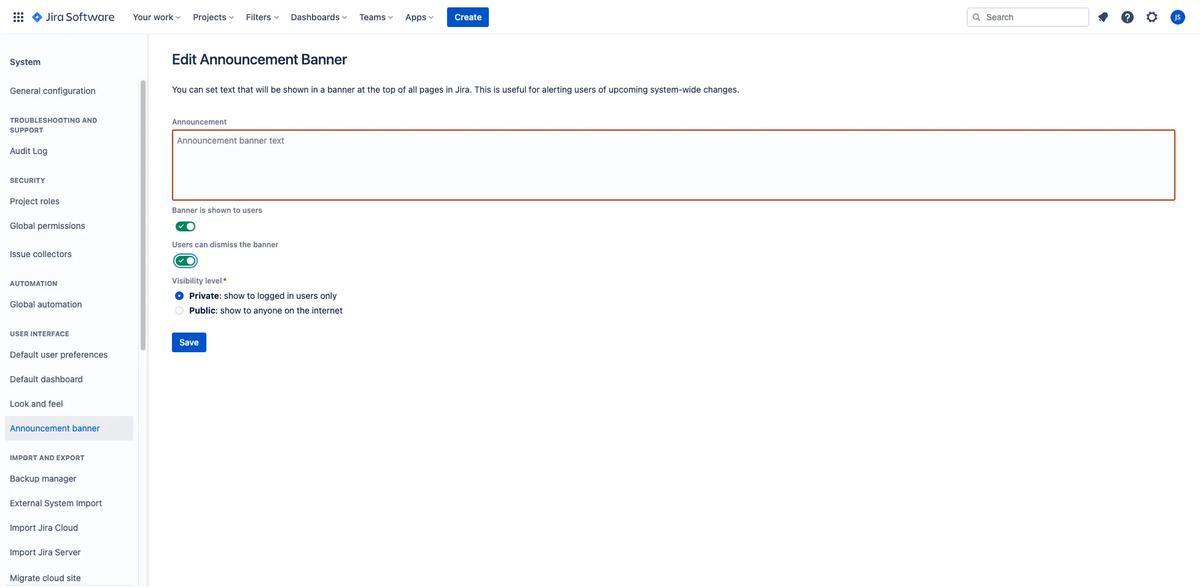 Task type: locate. For each thing, give the bounding box(es) containing it.
1 vertical spatial the
[[239, 240, 251, 249]]

banner down "look and feel" link
[[72, 423, 100, 433]]

1 vertical spatial :
[[216, 305, 218, 316]]

shown up the dismiss
[[208, 206, 231, 215]]

wide
[[683, 84, 701, 95]]

the right the dismiss
[[239, 240, 251, 249]]

banner right the dismiss
[[253, 240, 279, 249]]

0 vertical spatial default
[[10, 349, 38, 360]]

2 horizontal spatial banner
[[327, 84, 355, 95]]

2 default from the top
[[10, 374, 38, 384]]

changes.
[[704, 84, 740, 95]]

import up backup
[[10, 454, 37, 462]]

export
[[56, 454, 85, 462]]

0 horizontal spatial shown
[[208, 206, 231, 215]]

issue
[[10, 249, 31, 259]]

external
[[10, 498, 42, 508]]

shown right be
[[283, 84, 309, 95]]

dismiss
[[210, 240, 237, 249]]

banner right "a"
[[327, 84, 355, 95]]

2 jira from the top
[[38, 547, 53, 558]]

2 global from the top
[[10, 299, 35, 309]]

default up look
[[10, 374, 38, 384]]

to left the 'logged'
[[247, 291, 255, 301]]

help image
[[1121, 10, 1135, 24]]

2 vertical spatial banner
[[72, 423, 100, 433]]

2 vertical spatial announcement
[[10, 423, 70, 433]]

server
[[55, 547, 81, 558]]

system
[[10, 56, 41, 67], [44, 498, 74, 508]]

global inside security group
[[10, 220, 35, 231]]

project
[[10, 196, 38, 206]]

1 horizontal spatial of
[[599, 84, 607, 95]]

default inside default dashboard link
[[10, 374, 38, 384]]

text
[[220, 84, 235, 95]]

0 vertical spatial jira
[[38, 523, 53, 533]]

user interface group
[[5, 317, 133, 445]]

roles
[[40, 196, 60, 206]]

internet
[[312, 305, 343, 316]]

global inside automation group
[[10, 299, 35, 309]]

import for import jira server
[[10, 547, 36, 558]]

to up users can dismiss the banner
[[233, 206, 241, 215]]

this
[[475, 84, 491, 95]]

of left upcoming
[[599, 84, 607, 95]]

and inside troubleshooting and support
[[82, 116, 97, 124]]

global automation link
[[5, 292, 133, 317]]

jira software image
[[32, 10, 114, 24], [32, 10, 114, 24]]

show down the *
[[224, 291, 245, 301]]

and
[[82, 116, 97, 124], [31, 398, 46, 409], [39, 454, 54, 462]]

announcement down set
[[172, 117, 227, 127]]

alerting
[[542, 84, 572, 95]]

global down automation
[[10, 299, 35, 309]]

is up users can dismiss the banner
[[200, 206, 206, 215]]

automation group
[[5, 267, 133, 321]]

2 vertical spatial to
[[243, 305, 251, 316]]

0 vertical spatial to
[[233, 206, 241, 215]]

default down user
[[10, 349, 38, 360]]

of left all
[[398, 84, 406, 95]]

None radio
[[175, 307, 184, 315]]

1 vertical spatial to
[[247, 291, 255, 301]]

dashboard
[[41, 374, 83, 384]]

banner inside user interface "group"
[[72, 423, 100, 433]]

save button
[[172, 333, 206, 353]]

1 horizontal spatial banner
[[301, 50, 347, 68]]

banner up "a"
[[301, 50, 347, 68]]

: down private
[[216, 305, 218, 316]]

visibility level *
[[172, 276, 227, 286]]

system down the "manager"
[[44, 498, 74, 508]]

backup manager link
[[5, 467, 133, 491]]

show right public
[[220, 305, 241, 316]]

your
[[133, 11, 151, 22]]

can for set
[[189, 84, 203, 95]]

1 vertical spatial can
[[195, 240, 208, 249]]

0 horizontal spatial the
[[239, 240, 251, 249]]

1 vertical spatial system
[[44, 498, 74, 508]]

jira inside the import jira cloud link
[[38, 523, 53, 533]]

of
[[398, 84, 406, 95], [599, 84, 607, 95]]

banner up users
[[172, 206, 198, 215]]

1 vertical spatial shown
[[208, 206, 231, 215]]

*
[[223, 276, 227, 286]]

option group containing private
[[172, 289, 1176, 318]]

upcoming
[[609, 84, 648, 95]]

banner
[[0, 0, 1200, 34]]

banner
[[301, 50, 347, 68], [172, 206, 198, 215]]

users up users can dismiss the banner
[[242, 206, 262, 215]]

automation
[[10, 280, 57, 288]]

the right at on the top
[[367, 84, 380, 95]]

to left anyone
[[243, 305, 251, 316]]

announcement banner link
[[5, 417, 133, 441]]

None radio
[[175, 292, 184, 300]]

jira inside import jira server link
[[38, 547, 53, 558]]

user
[[10, 330, 29, 338]]

1 jira from the top
[[38, 523, 53, 533]]

1 vertical spatial announcement
[[172, 117, 227, 127]]

jira left server
[[38, 547, 53, 558]]

system up general
[[10, 56, 41, 67]]

1 vertical spatial show
[[220, 305, 241, 316]]

import up migrate
[[10, 547, 36, 558]]

banner
[[327, 84, 355, 95], [253, 240, 279, 249], [72, 423, 100, 433]]

in
[[311, 84, 318, 95], [446, 84, 453, 95], [287, 291, 294, 301]]

and left feel on the left of the page
[[31, 398, 46, 409]]

0 vertical spatial global
[[10, 220, 35, 231]]

global permissions
[[10, 220, 85, 231]]

1 vertical spatial banner
[[172, 206, 198, 215]]

0 horizontal spatial of
[[398, 84, 406, 95]]

and up backup manager
[[39, 454, 54, 462]]

anyone
[[254, 305, 282, 316]]

your profile and settings image
[[1171, 10, 1186, 24]]

troubleshooting and support group
[[5, 103, 133, 167]]

the right on
[[297, 305, 310, 316]]

2 vertical spatial the
[[297, 305, 310, 316]]

set
[[206, 84, 218, 95]]

shown
[[283, 84, 309, 95], [208, 206, 231, 215]]

1 default from the top
[[10, 349, 38, 360]]

2 horizontal spatial in
[[446, 84, 453, 95]]

0 horizontal spatial banner
[[172, 206, 198, 215]]

in left jira.
[[446, 84, 453, 95]]

1 horizontal spatial is
[[494, 84, 500, 95]]

default inside default user preferences "link"
[[10, 349, 38, 360]]

0 horizontal spatial in
[[287, 291, 294, 301]]

look and feel
[[10, 398, 63, 409]]

1 horizontal spatial system
[[44, 498, 74, 508]]

in left "a"
[[311, 84, 318, 95]]

option group
[[172, 289, 1176, 318]]

and down general configuration link
[[82, 116, 97, 124]]

a
[[320, 84, 325, 95]]

announcement
[[200, 50, 298, 68], [172, 117, 227, 127], [10, 423, 70, 433]]

0 vertical spatial :
[[219, 291, 222, 301]]

public
[[189, 305, 216, 316]]

0 horizontal spatial :
[[216, 305, 218, 316]]

projects
[[193, 11, 226, 22]]

0 horizontal spatial system
[[10, 56, 41, 67]]

0 vertical spatial and
[[82, 116, 97, 124]]

migrate cloud site
[[10, 573, 81, 583]]

import
[[10, 454, 37, 462], [76, 498, 102, 508], [10, 523, 36, 533], [10, 547, 36, 558]]

audit log link
[[5, 139, 133, 163]]

1 vertical spatial global
[[10, 299, 35, 309]]

to for users
[[233, 206, 241, 215]]

import for import jira cloud
[[10, 523, 36, 533]]

1 global from the top
[[10, 220, 35, 231]]

1 horizontal spatial shown
[[283, 84, 309, 95]]

1 vertical spatial default
[[10, 374, 38, 384]]

1 horizontal spatial banner
[[253, 240, 279, 249]]

1 of from the left
[[398, 84, 406, 95]]

security
[[10, 176, 45, 184]]

can left set
[[189, 84, 203, 95]]

issue collectors link
[[5, 242, 133, 267]]

1 horizontal spatial users
[[296, 291, 318, 301]]

cloud
[[55, 523, 78, 533]]

is right this
[[494, 84, 500, 95]]

interface
[[30, 330, 69, 338]]

announcement down look and feel
[[10, 423, 70, 433]]

users
[[575, 84, 596, 95], [242, 206, 262, 215], [296, 291, 318, 301]]

search image
[[972, 12, 982, 22]]

0 horizontal spatial banner
[[72, 423, 100, 433]]

global for global automation
[[10, 299, 35, 309]]

2 horizontal spatial the
[[367, 84, 380, 95]]

announcement inside user interface "group"
[[10, 423, 70, 433]]

1 horizontal spatial :
[[219, 291, 222, 301]]

create
[[455, 11, 482, 22]]

show
[[224, 291, 245, 301], [220, 305, 241, 316]]

0 vertical spatial announcement
[[200, 50, 298, 68]]

announcement up the that
[[200, 50, 298, 68]]

can right users
[[195, 240, 208, 249]]

troubleshooting
[[10, 116, 80, 124]]

preferences
[[60, 349, 108, 360]]

to for anyone
[[243, 305, 251, 316]]

: down level
[[219, 291, 222, 301]]

show for private
[[224, 291, 245, 301]]

and inside group
[[39, 454, 54, 462]]

and inside user interface "group"
[[31, 398, 46, 409]]

0 vertical spatial is
[[494, 84, 500, 95]]

2 horizontal spatial users
[[575, 84, 596, 95]]

0 vertical spatial banner
[[301, 50, 347, 68]]

1 vertical spatial jira
[[38, 547, 53, 558]]

in inside option group
[[287, 291, 294, 301]]

0 vertical spatial system
[[10, 56, 41, 67]]

global down project
[[10, 220, 35, 231]]

can for dismiss
[[195, 240, 208, 249]]

2 vertical spatial and
[[39, 454, 54, 462]]

0 horizontal spatial is
[[200, 206, 206, 215]]

users left only
[[296, 291, 318, 301]]

1 vertical spatial is
[[200, 206, 206, 215]]

0 vertical spatial show
[[224, 291, 245, 301]]

project roles
[[10, 196, 60, 206]]

your work button
[[129, 7, 186, 27]]

import and export group
[[5, 441, 133, 587]]

default for default dashboard
[[10, 374, 38, 384]]

0 vertical spatial can
[[189, 84, 203, 95]]

import down external
[[10, 523, 36, 533]]

for
[[529, 84, 540, 95]]

and for import
[[39, 454, 54, 462]]

show for public
[[220, 305, 241, 316]]

system inside the import and export group
[[44, 498, 74, 508]]

backup manager
[[10, 473, 77, 484]]

jira left the cloud
[[38, 523, 53, 533]]

project roles link
[[5, 189, 133, 214]]

the
[[367, 84, 380, 95], [239, 240, 251, 249], [297, 305, 310, 316]]

apps button
[[402, 7, 439, 27]]

in up on
[[287, 291, 294, 301]]

default
[[10, 349, 38, 360], [10, 374, 38, 384]]

1 vertical spatial users
[[242, 206, 262, 215]]

users right alerting
[[575, 84, 596, 95]]

banner is shown to users
[[172, 206, 262, 215]]

1 vertical spatial and
[[31, 398, 46, 409]]



Task type: vqa. For each thing, say whether or not it's contained in the screenshot.
rightmost is
yes



Task type: describe. For each thing, give the bounding box(es) containing it.
import jira cloud link
[[5, 516, 133, 541]]

look
[[10, 398, 29, 409]]

to for logged
[[247, 291, 255, 301]]

at
[[357, 84, 365, 95]]

global permissions link
[[5, 214, 133, 238]]

settings image
[[1145, 10, 1160, 24]]

default dashboard
[[10, 374, 83, 384]]

0 vertical spatial the
[[367, 84, 380, 95]]

Announcement text field
[[172, 130, 1176, 201]]

1 horizontal spatial the
[[297, 305, 310, 316]]

and for troubleshooting
[[82, 116, 97, 124]]

filters button
[[242, 7, 284, 27]]

external system import link
[[5, 491, 133, 516]]

will
[[256, 84, 268, 95]]

general
[[10, 85, 41, 96]]

troubleshooting and support
[[10, 116, 97, 134]]

primary element
[[7, 0, 967, 34]]

appswitcher icon image
[[11, 10, 26, 24]]

default dashboard link
[[5, 367, 133, 392]]

backup
[[10, 473, 39, 484]]

import jira server link
[[5, 541, 133, 565]]

import jira server
[[10, 547, 81, 558]]

level
[[205, 276, 222, 286]]

teams
[[359, 11, 386, 22]]

global for global permissions
[[10, 220, 35, 231]]

you
[[172, 84, 187, 95]]

private
[[189, 291, 219, 301]]

audit log
[[10, 145, 48, 156]]

migrate
[[10, 573, 40, 583]]

dashboards button
[[287, 7, 352, 27]]

on
[[285, 305, 294, 316]]

import jira cloud
[[10, 523, 78, 533]]

logged
[[257, 291, 285, 301]]

manager
[[42, 473, 77, 484]]

Search field
[[967, 7, 1090, 27]]

general configuration link
[[5, 79, 133, 103]]

announcement for announcement banner
[[10, 423, 70, 433]]

default for default user preferences
[[10, 349, 38, 360]]

configuration
[[43, 85, 96, 96]]

work
[[154, 11, 173, 22]]

external system import
[[10, 498, 102, 508]]

migrate cloud site link
[[5, 565, 133, 587]]

0 vertical spatial shown
[[283, 84, 309, 95]]

security group
[[5, 163, 133, 242]]

user interface
[[10, 330, 69, 338]]

audit
[[10, 145, 31, 156]]

default user preferences link
[[5, 343, 133, 367]]

top
[[383, 84, 396, 95]]

log
[[33, 145, 48, 156]]

notifications image
[[1096, 10, 1111, 24]]

your work
[[133, 11, 173, 22]]

private : show to logged in users only
[[189, 291, 337, 301]]

system-
[[650, 84, 683, 95]]

edit announcement banner
[[172, 50, 347, 68]]

jira for cloud
[[38, 523, 53, 533]]

projects button
[[189, 7, 239, 27]]

import for import and export
[[10, 454, 37, 462]]

all
[[408, 84, 417, 95]]

announcement for announcement
[[172, 117, 227, 127]]

automation
[[37, 299, 82, 309]]

teams button
[[356, 7, 398, 27]]

: for private
[[219, 291, 222, 301]]

user
[[41, 349, 58, 360]]

you can set text that will be shown in a banner at the top of all pages in jira. this is useful for alerting users of upcoming system-wide changes.
[[172, 84, 740, 95]]

0 vertical spatial banner
[[327, 84, 355, 95]]

apps
[[406, 11, 427, 22]]

users can dismiss the banner
[[172, 240, 279, 249]]

visibility
[[172, 276, 203, 286]]

save
[[179, 337, 199, 348]]

dashboards
[[291, 11, 340, 22]]

pages
[[420, 84, 444, 95]]

feel
[[48, 398, 63, 409]]

1 horizontal spatial in
[[311, 84, 318, 95]]

edit
[[172, 50, 197, 68]]

jira for server
[[38, 547, 53, 558]]

only
[[320, 291, 337, 301]]

users
[[172, 240, 193, 249]]

2 of from the left
[[599, 84, 607, 95]]

site
[[67, 573, 81, 583]]

that
[[238, 84, 253, 95]]

filters
[[246, 11, 271, 22]]

issue collectors
[[10, 249, 72, 259]]

announcement banner
[[10, 423, 100, 433]]

0 horizontal spatial users
[[242, 206, 262, 215]]

sidebar navigation image
[[134, 49, 161, 74]]

global automation
[[10, 299, 82, 309]]

collectors
[[33, 249, 72, 259]]

permissions
[[37, 220, 85, 231]]

: for public
[[216, 305, 218, 316]]

1 vertical spatial banner
[[253, 240, 279, 249]]

default user preferences
[[10, 349, 108, 360]]

create button
[[447, 7, 489, 27]]

import down backup manager link at the left bottom of page
[[76, 498, 102, 508]]

2 vertical spatial users
[[296, 291, 318, 301]]

and for look
[[31, 398, 46, 409]]

general configuration
[[10, 85, 96, 96]]

banner containing your work
[[0, 0, 1200, 34]]

cloud
[[42, 573, 64, 583]]

0 vertical spatial users
[[575, 84, 596, 95]]

look and feel link
[[5, 392, 133, 417]]



